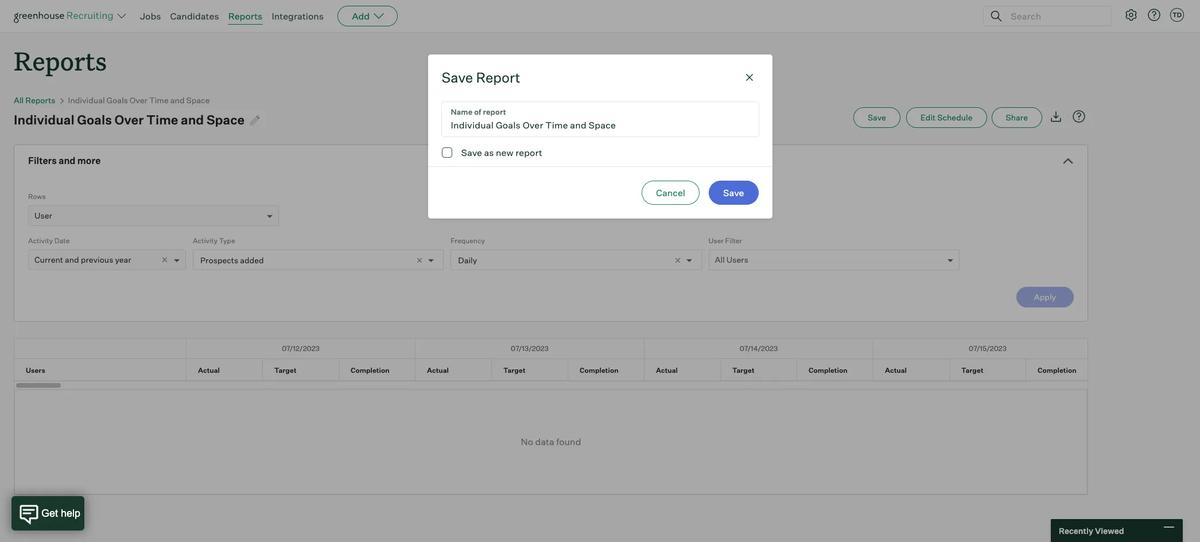Task type: describe. For each thing, give the bounding box(es) containing it.
no
[[521, 436, 533, 448]]

filters
[[28, 155, 57, 167]]

save as new report
[[461, 147, 542, 158]]

0 vertical spatial save button
[[854, 107, 901, 128]]

type
[[219, 237, 235, 245]]

1 target from the left
[[274, 366, 297, 375]]

schedule
[[938, 113, 973, 122]]

cancel button
[[642, 181, 700, 205]]

year
[[115, 255, 131, 265]]

faq image
[[1072, 110, 1086, 124]]

×
[[161, 253, 168, 266]]

share button
[[992, 107, 1042, 128]]

user for user filter
[[709, 237, 724, 245]]

new
[[496, 147, 514, 158]]

jobs link
[[140, 10, 161, 22]]

save up "filter"
[[723, 187, 744, 198]]

current
[[34, 255, 63, 265]]

current and previous year option
[[34, 255, 131, 265]]

recently viewed
[[1059, 526, 1124, 536]]

edit
[[921, 113, 936, 122]]

activity for activity type
[[193, 237, 218, 245]]

0 vertical spatial space
[[186, 95, 210, 105]]

td button
[[1170, 8, 1184, 22]]

found
[[556, 436, 581, 448]]

users inside row
[[26, 366, 45, 375]]

user option
[[34, 211, 52, 221]]

3 actual from the left
[[656, 366, 678, 375]]

2 target from the left
[[503, 366, 526, 375]]

candidates link
[[170, 10, 219, 22]]

greenhouse recruiting image
[[14, 9, 117, 23]]

save left as
[[461, 147, 482, 158]]

configure image
[[1124, 8, 1138, 22]]

all reports link
[[14, 95, 55, 105]]

activity type
[[193, 237, 235, 245]]

4 target from the left
[[961, 366, 984, 375]]

1 actual from the left
[[198, 366, 220, 375]]

integrations link
[[272, 10, 324, 22]]

report
[[476, 69, 520, 86]]

1 vertical spatial reports
[[14, 44, 107, 77]]

1 vertical spatial individual
[[14, 112, 74, 128]]

recently
[[1059, 526, 1094, 536]]

4 completion from the left
[[1038, 366, 1077, 375]]

4 actual from the left
[[885, 366, 907, 375]]

save left edit
[[868, 113, 886, 122]]

07/14/2023
[[740, 345, 778, 353]]

no data found
[[521, 436, 581, 448]]



Task type: vqa. For each thing, say whether or not it's contained in the screenshot.
will corresponding to be
no



Task type: locate. For each thing, give the bounding box(es) containing it.
1 vertical spatial time
[[146, 112, 178, 128]]

save report
[[442, 69, 520, 86]]

1 horizontal spatial all
[[715, 255, 725, 265]]

viewed
[[1095, 526, 1124, 536]]

0 horizontal spatial users
[[26, 366, 45, 375]]

target down 07/15/2023 on the right bottom
[[961, 366, 984, 375]]

individual goals over time and space
[[68, 95, 210, 105], [14, 112, 245, 128]]

actual
[[198, 366, 220, 375], [427, 366, 449, 375], [656, 366, 678, 375], [885, 366, 907, 375]]

user down rows
[[34, 211, 52, 221]]

1 vertical spatial goals
[[77, 112, 112, 128]]

1 horizontal spatial user
[[709, 237, 724, 245]]

td
[[1173, 11, 1182, 19]]

0 vertical spatial individual
[[68, 95, 105, 105]]

2 activity from the left
[[193, 237, 218, 245]]

1 vertical spatial individual goals over time and space
[[14, 112, 245, 128]]

save left report
[[442, 69, 473, 86]]

grid containing 07/12/2023
[[14, 339, 1200, 390]]

filters and more
[[28, 155, 101, 167]]

1 vertical spatial users
[[26, 366, 45, 375]]

all
[[14, 95, 24, 105], [715, 255, 725, 265]]

all users
[[715, 255, 748, 265]]

time
[[149, 95, 169, 105], [146, 112, 178, 128]]

0 vertical spatial time
[[149, 95, 169, 105]]

save button
[[854, 107, 901, 128], [709, 181, 759, 205]]

user filter
[[709, 237, 742, 245]]

save
[[442, 69, 473, 86], [868, 113, 886, 122], [461, 147, 482, 158], [723, 187, 744, 198]]

0 vertical spatial goals
[[107, 95, 128, 105]]

activity for activity date
[[28, 237, 53, 245]]

individual
[[68, 95, 105, 105], [14, 112, 74, 128]]

save button left edit
[[854, 107, 901, 128]]

close modal icon image
[[742, 70, 756, 84]]

2 actual from the left
[[427, 366, 449, 375]]

1 horizontal spatial save button
[[854, 107, 901, 128]]

completion
[[351, 366, 390, 375], [580, 366, 619, 375], [809, 366, 848, 375], [1038, 366, 1077, 375]]

0 horizontal spatial all
[[14, 95, 24, 105]]

07/12/2023
[[282, 345, 320, 353]]

Name of report text field
[[442, 102, 759, 136]]

2 vertical spatial reports
[[25, 95, 55, 105]]

activity up current
[[28, 237, 53, 245]]

0 horizontal spatial activity
[[28, 237, 53, 245]]

grid
[[14, 339, 1200, 390]]

1 vertical spatial over
[[115, 112, 144, 128]]

all for all users
[[715, 255, 725, 265]]

frequency
[[451, 237, 485, 245]]

0 vertical spatial over
[[130, 95, 147, 105]]

user left "filter"
[[709, 237, 724, 245]]

individual down all reports
[[14, 112, 74, 128]]

space
[[186, 95, 210, 105], [207, 112, 245, 128]]

0 vertical spatial all
[[14, 95, 24, 105]]

integrations
[[272, 10, 324, 22]]

users
[[727, 255, 748, 265], [26, 366, 45, 375]]

download image
[[1049, 110, 1063, 124]]

0 vertical spatial user
[[34, 211, 52, 221]]

reports
[[228, 10, 263, 22], [14, 44, 107, 77], [25, 95, 55, 105]]

user
[[34, 211, 52, 221], [709, 237, 724, 245]]

1 row from the top
[[14, 339, 1200, 359]]

07/13/2023
[[511, 345, 549, 353]]

3 completion from the left
[[809, 366, 848, 375]]

report
[[516, 147, 542, 158]]

all for all reports
[[14, 95, 24, 105]]

0 horizontal spatial save button
[[709, 181, 759, 205]]

target down 07/14/2023
[[732, 366, 755, 375]]

previous
[[81, 255, 113, 265]]

save and schedule this report to revisit it! element
[[854, 107, 906, 128]]

2 completion from the left
[[580, 366, 619, 375]]

current and previous year
[[34, 255, 131, 265]]

1 horizontal spatial users
[[727, 255, 748, 265]]

07/15/2023
[[969, 345, 1007, 353]]

edit schedule button
[[906, 107, 987, 128]]

target down 07/13/2023
[[503, 366, 526, 375]]

rows
[[28, 192, 46, 201]]

td button
[[1168, 6, 1186, 24]]

0 horizontal spatial user
[[34, 211, 52, 221]]

2 row from the top
[[14, 359, 1200, 381]]

column header inside grid
[[14, 339, 187, 359]]

candidates
[[170, 10, 219, 22]]

1 completion from the left
[[351, 366, 390, 375]]

add
[[352, 10, 370, 22]]

1 activity from the left
[[28, 237, 53, 245]]

row containing 07/12/2023
[[14, 339, 1200, 359]]

Search text field
[[1008, 8, 1101, 24]]

activity
[[28, 237, 53, 245], [193, 237, 218, 245]]

column header
[[14, 339, 187, 359]]

0 vertical spatial individual goals over time and space
[[68, 95, 210, 105]]

individual right all reports link
[[68, 95, 105, 105]]

share
[[1006, 113, 1028, 122]]

cancel
[[656, 187, 685, 198]]

over
[[130, 95, 147, 105], [115, 112, 144, 128]]

1 horizontal spatial activity
[[193, 237, 218, 245]]

1 vertical spatial space
[[207, 112, 245, 128]]

1 vertical spatial save button
[[709, 181, 759, 205]]

add button
[[338, 6, 398, 26]]

filter
[[725, 237, 742, 245]]

0 vertical spatial reports
[[228, 10, 263, 22]]

0 vertical spatial row
[[14, 339, 1200, 359]]

row containing users
[[14, 359, 1200, 381]]

target
[[274, 366, 297, 375], [503, 366, 526, 375], [732, 366, 755, 375], [961, 366, 984, 375]]

row
[[14, 339, 1200, 359], [14, 359, 1200, 381]]

0 vertical spatial users
[[727, 255, 748, 265]]

1 vertical spatial all
[[715, 255, 725, 265]]

user for user
[[34, 211, 52, 221]]

data
[[535, 436, 554, 448]]

jobs
[[140, 10, 161, 22]]

goals
[[107, 95, 128, 105], [77, 112, 112, 128]]

more
[[77, 155, 101, 167]]

reports link
[[228, 10, 263, 22]]

target down the 07/12/2023
[[274, 366, 297, 375]]

edit schedule
[[921, 113, 973, 122]]

individual goals over time and space link
[[68, 95, 210, 105]]

1 vertical spatial user
[[709, 237, 724, 245]]

save button up "filter"
[[709, 181, 759, 205]]

3 target from the left
[[732, 366, 755, 375]]

and
[[170, 95, 185, 105], [181, 112, 204, 128], [59, 155, 75, 167], [65, 255, 79, 265]]

date
[[54, 237, 70, 245]]

all reports
[[14, 95, 55, 105]]

activity left type
[[193, 237, 218, 245]]

activity date
[[28, 237, 70, 245]]

1 vertical spatial row
[[14, 359, 1200, 381]]

as
[[484, 147, 494, 158]]



